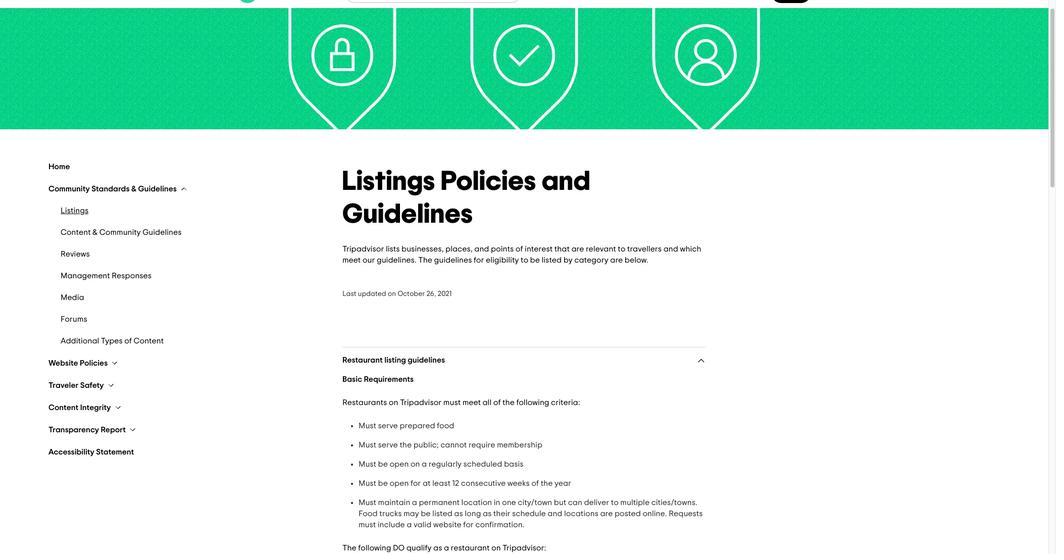 Task type: describe. For each thing, give the bounding box(es) containing it.
accessibility statement link
[[48, 447, 330, 457]]

tripadvisor inside tripadvisor lists businesses, places, and points of interest that are relevant to travellers and which meet our guidelines. the guidelines for eligibility to be listed by category are below.
[[342, 245, 384, 253]]

1 vertical spatial tripadvisor
[[400, 399, 442, 407]]

points
[[491, 245, 514, 253]]

do
[[393, 544, 405, 552]]

26,
[[427, 290, 436, 297]]

community standards & guidelines
[[48, 185, 177, 193]]

may
[[404, 510, 419, 518]]

include
[[378, 521, 405, 529]]

policies for website
[[80, 359, 108, 367]]

website
[[433, 521, 462, 529]]

content & community guidelines link
[[61, 228, 318, 237]]

media link
[[61, 293, 318, 303]]

reviews link
[[61, 250, 318, 259]]

guidelines inside tripadvisor lists businesses, places, and points of interest that are relevant to travellers and which meet our guidelines. the guidelines for eligibility to be listed by category are below.
[[434, 256, 472, 264]]

restaurant listing guidelines
[[342, 356, 445, 364]]

on left "october"
[[388, 290, 396, 297]]

posted
[[615, 510, 641, 518]]

weeks
[[507, 479, 530, 487]]

the inside tripadvisor lists businesses, places, and points of interest that are relevant to travellers and which meet our guidelines. the guidelines for eligibility to be listed by category are below.
[[418, 256, 432, 264]]

tripadvisor:
[[503, 544, 546, 552]]

management
[[61, 272, 110, 280]]

by
[[564, 256, 573, 264]]

policies for listings
[[441, 168, 536, 195]]

to for are
[[618, 245, 626, 253]]

tripadvisor image
[[237, 0, 332, 3]]

long
[[465, 510, 481, 518]]

additional types of content link
[[61, 336, 318, 346]]

of right weeks
[[532, 479, 539, 487]]

a down may
[[407, 521, 412, 529]]

forums
[[61, 315, 87, 323]]

october
[[398, 290, 425, 297]]

content & community guidelines
[[61, 228, 182, 236]]

listing
[[384, 356, 406, 364]]

for inside must maintain a permanent location in one city/town but can deliver to multiple cities/towns. food trucks may be listed as long as their schedule and locations are posted online. requests must include a valid website for confirmation.
[[463, 521, 474, 529]]

1 vertical spatial to
[[521, 256, 528, 264]]

a up may
[[412, 499, 417, 507]]

can
[[568, 499, 582, 507]]

0 vertical spatial must
[[443, 399, 461, 407]]

accessibility
[[48, 448, 94, 456]]

must for must maintain a permanent location in one city/town but can deliver to multiple cities/towns. food trucks may be listed as long as their schedule and locations are posted online. requests must include a valid website for confirmation.
[[359, 499, 376, 507]]

food
[[359, 510, 378, 518]]

0 vertical spatial are
[[571, 245, 584, 253]]

must serve prepared food
[[359, 422, 454, 430]]

to for can
[[611, 499, 619, 507]]

cities/towns.
[[651, 499, 698, 507]]

2021
[[438, 290, 452, 297]]

transparency
[[48, 426, 99, 434]]

restaurant
[[451, 544, 490, 552]]

interest
[[525, 245, 553, 253]]

guidelines.
[[377, 256, 417, 264]]

0 horizontal spatial &
[[92, 228, 98, 236]]

on down requirements
[[389, 399, 398, 407]]

additional types of content
[[61, 337, 164, 345]]

guidelines for listings policies and guidelines
[[342, 201, 473, 228]]

least
[[432, 479, 450, 487]]

maintain
[[378, 499, 410, 507]]

below.
[[625, 256, 648, 264]]

on down confirmation.
[[491, 544, 501, 552]]

basis
[[504, 460, 524, 468]]

must maintain a permanent location in one city/town but can deliver to multiple cities/towns. food trucks may be listed as long as their schedule and locations are posted online. requests must include a valid website for confirmation.
[[359, 499, 705, 529]]

forums link
[[61, 315, 318, 324]]

guidelines inside dropdown button
[[408, 356, 445, 364]]

report
[[101, 426, 126, 434]]

community standards & guidelines button
[[48, 184, 188, 194]]

places,
[[446, 245, 473, 253]]

1 vertical spatial for
[[411, 479, 421, 487]]

restaurants on tripadvisor must meet all of the following criteria:
[[342, 399, 580, 407]]

listings for listings
[[61, 207, 88, 215]]

permanent
[[419, 499, 460, 507]]

content integrity
[[48, 404, 111, 412]]

year
[[555, 479, 571, 487]]

must be open for at least 12 consecutive weeks of the year
[[359, 479, 571, 487]]

the following do qualify as a restaurant on tripadvisor:
[[342, 544, 546, 552]]

food
[[437, 422, 454, 430]]

accessibility statement
[[48, 448, 134, 456]]

& inside button
[[131, 185, 136, 193]]

listings link
[[61, 206, 318, 216]]

deliver
[[584, 499, 609, 507]]

serve for prepared
[[378, 422, 398, 430]]

valid
[[414, 521, 431, 529]]

restaurant listing guidelines button
[[342, 356, 706, 366]]

eligibility
[[486, 256, 519, 264]]

website policies
[[48, 359, 108, 367]]

requests
[[669, 510, 703, 518]]

reviews
[[61, 250, 90, 258]]

all
[[483, 399, 492, 407]]

that
[[554, 245, 570, 253]]

must be open on a regularly scheduled basis
[[359, 460, 524, 468]]

must for must be open on a regularly scheduled basis
[[359, 460, 376, 468]]

must for must serve the public; cannot require membership
[[359, 441, 376, 449]]

requirements
[[364, 375, 414, 383]]

content integrity button
[[48, 403, 122, 413]]

traveler
[[48, 381, 78, 389]]

community inside button
[[48, 185, 90, 193]]

guidelines for community standards & guidelines
[[138, 185, 177, 193]]

content for content & community guidelines
[[61, 228, 91, 236]]

home
[[48, 163, 70, 171]]

safety
[[80, 381, 104, 389]]

0 vertical spatial following
[[516, 399, 549, 407]]

relevant
[[586, 245, 616, 253]]

responses
[[112, 272, 152, 280]]

one
[[502, 499, 516, 507]]

consecutive
[[461, 479, 506, 487]]

of right types
[[124, 337, 132, 345]]



Task type: vqa. For each thing, say whether or not it's contained in the screenshot.
| at left bottom
no



Task type: locate. For each thing, give the bounding box(es) containing it.
the left do
[[342, 544, 356, 552]]

location
[[461, 499, 492, 507]]

0 horizontal spatial meet
[[342, 256, 361, 264]]

open for on
[[390, 460, 409, 468]]

category
[[574, 256, 609, 264]]

traveler safety
[[48, 381, 104, 389]]

1 vertical spatial listed
[[432, 510, 452, 518]]

guidelines inside listings policies and guidelines
[[342, 201, 473, 228]]

0 vertical spatial listings
[[342, 168, 435, 195]]

community down community standards & guidelines button
[[99, 228, 141, 236]]

as
[[454, 510, 463, 518], [483, 510, 492, 518], [433, 544, 442, 552]]

guidelines down listings link
[[143, 228, 182, 236]]

the right all
[[503, 399, 515, 407]]

guidelines inside content & community guidelines link
[[143, 228, 182, 236]]

& right standards
[[131, 185, 136, 193]]

open
[[390, 460, 409, 468], [390, 479, 409, 487]]

meet inside tripadvisor lists businesses, places, and points of interest that are relevant to travellers and which meet our guidelines. the guidelines for eligibility to be listed by category are below.
[[342, 256, 361, 264]]

the down the businesses,
[[418, 256, 432, 264]]

criteria:
[[551, 399, 580, 407]]

travellers
[[627, 245, 662, 253]]

0 horizontal spatial tripadvisor
[[342, 245, 384, 253]]

listings
[[342, 168, 435, 195], [61, 207, 88, 215]]

as right qualify
[[433, 544, 442, 552]]

on down public;
[[411, 460, 420, 468]]

0 horizontal spatial the
[[342, 544, 356, 552]]

1 horizontal spatial listed
[[542, 256, 562, 264]]

1 vertical spatial open
[[390, 479, 409, 487]]

1 vertical spatial policies
[[80, 359, 108, 367]]

as right long
[[483, 510, 492, 518]]

to down interest
[[521, 256, 528, 264]]

must for must serve prepared food
[[359, 422, 376, 430]]

2 vertical spatial content
[[48, 404, 78, 412]]

2 open from the top
[[390, 479, 409, 487]]

guidelines
[[434, 256, 472, 264], [408, 356, 445, 364]]

content inside button
[[48, 404, 78, 412]]

listings policies and guidelines
[[342, 168, 591, 228]]

1 vertical spatial meet
[[462, 399, 481, 407]]

None search field
[[345, 0, 520, 2]]

tripadvisor up 'prepared'
[[400, 399, 442, 407]]

0 horizontal spatial as
[[433, 544, 442, 552]]

following left the criteria:
[[516, 399, 549, 407]]

be
[[530, 256, 540, 264], [378, 460, 388, 468], [378, 479, 388, 487], [421, 510, 431, 518]]

website policies button
[[48, 358, 119, 368]]

0 vertical spatial the
[[503, 399, 515, 407]]

2 must from the top
[[359, 441, 376, 449]]

meet
[[342, 256, 361, 264], [462, 399, 481, 407]]

of right all
[[493, 399, 501, 407]]

0 vertical spatial the
[[418, 256, 432, 264]]

must up food
[[443, 399, 461, 407]]

tripadvisor up our
[[342, 245, 384, 253]]

trucks
[[379, 510, 402, 518]]

1 horizontal spatial listings
[[342, 168, 435, 195]]

5 must from the top
[[359, 499, 376, 507]]

guidelines inside community standards & guidelines button
[[138, 185, 177, 193]]

listed down that
[[542, 256, 562, 264]]

community
[[48, 185, 90, 193], [99, 228, 141, 236]]

multiple
[[620, 499, 650, 507]]

0 vertical spatial listed
[[542, 256, 562, 264]]

to
[[618, 245, 626, 253], [521, 256, 528, 264], [611, 499, 619, 507]]

1 vertical spatial the
[[342, 544, 356, 552]]

tripadvisor
[[342, 245, 384, 253], [400, 399, 442, 407]]

1 vertical spatial serve
[[378, 441, 398, 449]]

2 serve from the top
[[378, 441, 398, 449]]

prepared
[[400, 422, 435, 430]]

as left long
[[454, 510, 463, 518]]

content
[[61, 228, 91, 236], [134, 337, 164, 345], [48, 404, 78, 412]]

listed inside tripadvisor lists businesses, places, and points of interest that are relevant to travellers and which meet our guidelines. the guidelines for eligibility to be listed by category are below.
[[542, 256, 562, 264]]

4 must from the top
[[359, 479, 376, 487]]

1 vertical spatial listings
[[61, 207, 88, 215]]

policies
[[441, 168, 536, 195], [80, 359, 108, 367]]

city/town
[[518, 499, 552, 507]]

0 horizontal spatial the
[[400, 441, 412, 449]]

schedule
[[512, 510, 546, 518]]

in
[[494, 499, 500, 507]]

guidelines up listings link
[[138, 185, 177, 193]]

serve left 'prepared'
[[378, 422, 398, 430]]

2 vertical spatial are
[[600, 510, 613, 518]]

a down the website
[[444, 544, 449, 552]]

are down deliver
[[600, 510, 613, 518]]

0 vertical spatial tripadvisor
[[342, 245, 384, 253]]

0 vertical spatial serve
[[378, 422, 398, 430]]

public;
[[414, 441, 439, 449]]

0 vertical spatial open
[[390, 460, 409, 468]]

0 vertical spatial guidelines
[[434, 256, 472, 264]]

listed down permanent
[[432, 510, 452, 518]]

but
[[554, 499, 566, 507]]

to inside must maintain a permanent location in one city/town but can deliver to multiple cities/towns. food trucks may be listed as long as their schedule and locations are posted online. requests must include a valid website for confirmation.
[[611, 499, 619, 507]]

for down long
[[463, 521, 474, 529]]

policies inside button
[[80, 359, 108, 367]]

be inside tripadvisor lists businesses, places, and points of interest that are relevant to travellers and which meet our guidelines. the guidelines for eligibility to be listed by category are below.
[[530, 256, 540, 264]]

content down traveler
[[48, 404, 78, 412]]

1 horizontal spatial following
[[516, 399, 549, 407]]

1 must from the top
[[359, 422, 376, 430]]

restaurant
[[342, 356, 383, 364]]

types
[[101, 337, 123, 345]]

and inside must maintain a permanent location in one city/town but can deliver to multiple cities/towns. food trucks may be listed as long as their schedule and locations are posted online. requests must include a valid website for confirmation.
[[548, 510, 562, 518]]

serve down the must serve prepared food
[[378, 441, 398, 449]]

the left year
[[541, 479, 553, 487]]

guidelines right listing
[[408, 356, 445, 364]]

must serve the public; cannot require membership
[[359, 441, 542, 449]]

1 open from the top
[[390, 460, 409, 468]]

content for content integrity
[[48, 404, 78, 412]]

on
[[388, 290, 396, 297], [389, 399, 398, 407], [411, 460, 420, 468], [491, 544, 501, 552]]

content up reviews
[[61, 228, 91, 236]]

1 vertical spatial community
[[99, 228, 141, 236]]

for
[[474, 256, 484, 264], [411, 479, 421, 487], [463, 521, 474, 529]]

for inside tripadvisor lists businesses, places, and points of interest that are relevant to travellers and which meet our guidelines. the guidelines for eligibility to be listed by category are below.
[[474, 256, 484, 264]]

1 vertical spatial are
[[610, 256, 623, 264]]

for left 'eligibility'
[[474, 256, 484, 264]]

transparency report
[[48, 426, 126, 434]]

and inside listings policies and guidelines
[[542, 168, 591, 195]]

0 vertical spatial &
[[131, 185, 136, 193]]

1 vertical spatial guidelines
[[408, 356, 445, 364]]

2 vertical spatial to
[[611, 499, 619, 507]]

2 horizontal spatial the
[[541, 479, 553, 487]]

a down public;
[[422, 460, 427, 468]]

1 vertical spatial the
[[400, 441, 412, 449]]

the
[[418, 256, 432, 264], [342, 544, 356, 552]]

1 vertical spatial content
[[134, 337, 164, 345]]

listings for listings policies and guidelines
[[342, 168, 435, 195]]

open for for
[[390, 479, 409, 487]]

1 horizontal spatial tripadvisor
[[400, 399, 442, 407]]

1 horizontal spatial as
[[454, 510, 463, 518]]

0 horizontal spatial policies
[[80, 359, 108, 367]]

1 vertical spatial must
[[359, 521, 376, 529]]

transparency report button
[[48, 425, 137, 435]]

are
[[571, 245, 584, 253], [610, 256, 623, 264], [600, 510, 613, 518]]

1 vertical spatial &
[[92, 228, 98, 236]]

0 horizontal spatial community
[[48, 185, 90, 193]]

0 horizontal spatial listings
[[61, 207, 88, 215]]

home link
[[48, 162, 330, 172]]

12
[[452, 479, 459, 487]]

be inside must maintain a permanent location in one city/town but can deliver to multiple cities/towns. food trucks may be listed as long as their schedule and locations are posted online. requests must include a valid website for confirmation.
[[421, 510, 431, 518]]

3 must from the top
[[359, 460, 376, 468]]

online.
[[643, 510, 667, 518]]

listed inside must maintain a permanent location in one city/town but can deliver to multiple cities/towns. food trucks may be listed as long as their schedule and locations are posted online. requests must include a valid website for confirmation.
[[432, 510, 452, 518]]

0 horizontal spatial listed
[[432, 510, 452, 518]]

policies inside listings policies and guidelines
[[441, 168, 536, 195]]

the
[[503, 399, 515, 407], [400, 441, 412, 449], [541, 479, 553, 487]]

1 horizontal spatial the
[[418, 256, 432, 264]]

website
[[48, 359, 78, 367]]

traveler safety button
[[48, 380, 115, 390]]

1 horizontal spatial policies
[[441, 168, 536, 195]]

guidelines up lists
[[342, 201, 473, 228]]

must down "food"
[[359, 521, 376, 529]]

locations
[[564, 510, 598, 518]]

1 serve from the top
[[378, 422, 398, 430]]

1 horizontal spatial meet
[[462, 399, 481, 407]]

statement
[[96, 448, 134, 456]]

must inside must maintain a permanent location in one city/town but can deliver to multiple cities/towns. food trucks may be listed as long as their schedule and locations are posted online. requests must include a valid website for confirmation.
[[359, 499, 376, 507]]

updated
[[358, 290, 386, 297]]

following
[[516, 399, 549, 407], [358, 544, 391, 552]]

0 vertical spatial to
[[618, 245, 626, 253]]

community down home
[[48, 185, 90, 193]]

meet left our
[[342, 256, 361, 264]]

guidelines for content & community guidelines
[[143, 228, 182, 236]]

their
[[493, 510, 510, 518]]

additional
[[61, 337, 99, 345]]

businesses,
[[402, 245, 444, 253]]

1 vertical spatial following
[[358, 544, 391, 552]]

restaurants
[[342, 399, 387, 407]]

0 vertical spatial for
[[474, 256, 484, 264]]

guidelines down places,
[[434, 256, 472, 264]]

listed
[[542, 256, 562, 264], [432, 510, 452, 518]]

meet left all
[[462, 399, 481, 407]]

0 vertical spatial meet
[[342, 256, 361, 264]]

tripadvisor lists businesses, places, and points of interest that are relevant to travellers and which meet our guidelines. the guidelines for eligibility to be listed by category are below.
[[342, 245, 703, 264]]

& up management
[[92, 228, 98, 236]]

to up posted
[[611, 499, 619, 507]]

standards
[[91, 185, 130, 193]]

lists
[[386, 245, 400, 253]]

listings inside listings policies and guidelines
[[342, 168, 435, 195]]

following left do
[[358, 544, 391, 552]]

of inside tripadvisor lists businesses, places, and points of interest that are relevant to travellers and which meet our guidelines. the guidelines for eligibility to be listed by category are below.
[[516, 245, 523, 253]]

the down the must serve prepared food
[[400, 441, 412, 449]]

1 horizontal spatial &
[[131, 185, 136, 193]]

0 vertical spatial content
[[61, 228, 91, 236]]

serve for the
[[378, 441, 398, 449]]

1 horizontal spatial must
[[443, 399, 461, 407]]

content right types
[[134, 337, 164, 345]]

qualify
[[406, 544, 432, 552]]

2 vertical spatial for
[[463, 521, 474, 529]]

management responses link
[[61, 271, 318, 281]]

our
[[363, 256, 375, 264]]

are up by
[[571, 245, 584, 253]]

0 horizontal spatial must
[[359, 521, 376, 529]]

to up below.
[[618, 245, 626, 253]]

must inside must maintain a permanent location in one city/town but can deliver to multiple cities/towns. food trucks may be listed as long as their schedule and locations are posted online. requests must include a valid website for confirmation.
[[359, 521, 376, 529]]

0 vertical spatial policies
[[441, 168, 536, 195]]

guidelines
[[138, 185, 177, 193], [342, 201, 473, 228], [143, 228, 182, 236]]

0 vertical spatial community
[[48, 185, 90, 193]]

for left at
[[411, 479, 421, 487]]

1 horizontal spatial the
[[503, 399, 515, 407]]

1 horizontal spatial community
[[99, 228, 141, 236]]

confirmation.
[[475, 521, 525, 529]]

are inside must maintain a permanent location in one city/town but can deliver to multiple cities/towns. food trucks may be listed as long as their schedule and locations are posted online. requests must include a valid website for confirmation.
[[600, 510, 613, 518]]

2 horizontal spatial as
[[483, 510, 492, 518]]

of right points
[[516, 245, 523, 253]]

0 horizontal spatial following
[[358, 544, 391, 552]]

are down relevant
[[610, 256, 623, 264]]

regularly
[[429, 460, 462, 468]]

and
[[542, 168, 591, 195], [474, 245, 489, 253], [664, 245, 678, 253], [548, 510, 562, 518]]

of
[[516, 245, 523, 253], [124, 337, 132, 345], [493, 399, 501, 407], [532, 479, 539, 487]]

must for must be open for at least 12 consecutive weeks of the year
[[359, 479, 376, 487]]

2 vertical spatial the
[[541, 479, 553, 487]]



